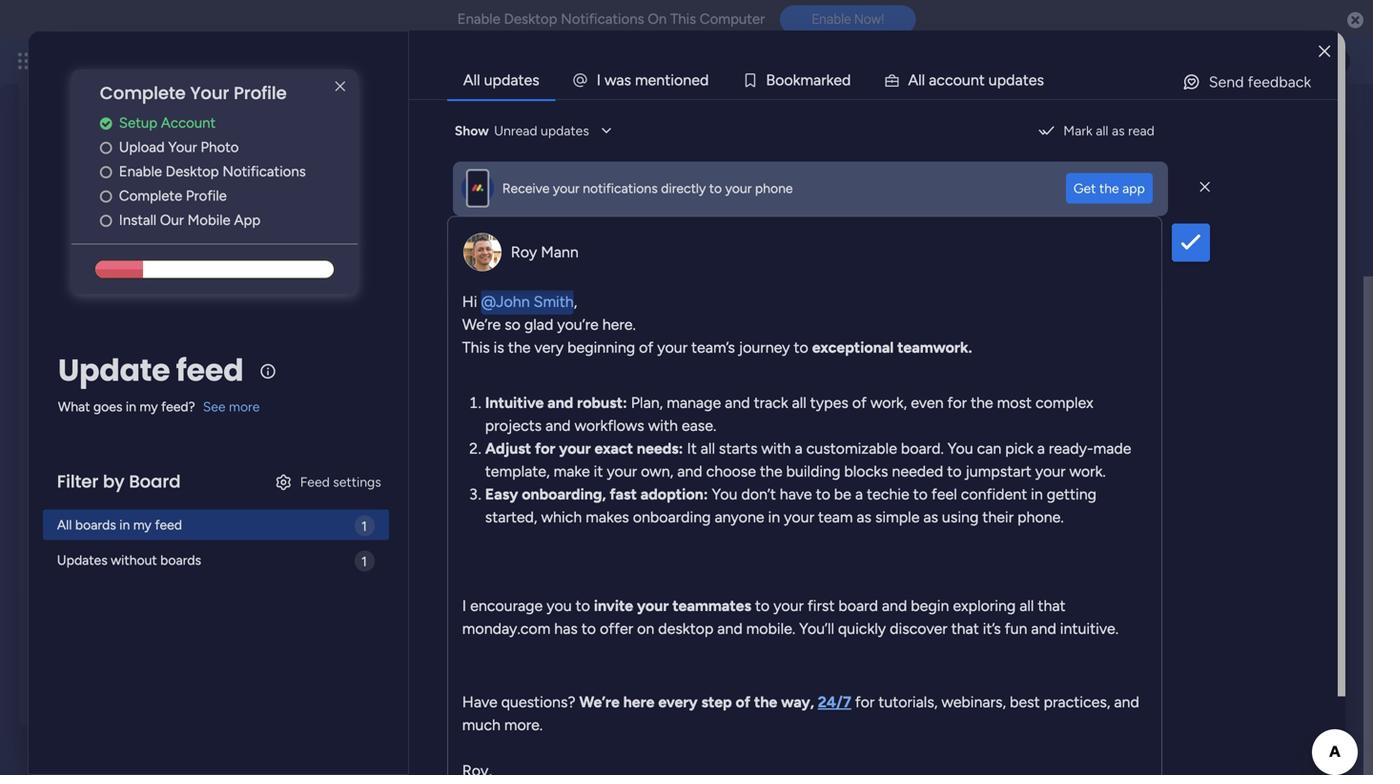 Task type: locate. For each thing, give the bounding box(es) containing it.
easy
[[485, 486, 518, 504]]

your up "getting"
[[1036, 463, 1066, 481]]

complete for complete profile
[[119, 187, 182, 204]]

explore templates button
[[1070, 359, 1334, 397]]

u left p
[[962, 71, 971, 89]]

for tutorials, webinars, best practices, and much more.
[[462, 693, 1140, 735]]

has
[[554, 620, 578, 638]]

1 horizontal spatial d
[[842, 71, 851, 89]]

complete up setup
[[100, 81, 186, 105]]

made down workflow
[[1115, 327, 1153, 345]]

you'll
[[800, 620, 835, 638]]

invite left more
[[186, 386, 225, 404]]

0 horizontal spatial k
[[793, 71, 801, 89]]

i encourage you to invite your teammates
[[462, 597, 752, 615]]

see
[[334, 53, 356, 69], [203, 399, 226, 415]]

1 circle o image from the top
[[100, 141, 112, 155]]

1 vertical spatial 1
[[362, 518, 367, 534]]

1 m from the left
[[635, 71, 648, 89]]

the inside button
[[1100, 180, 1120, 197]]

see inside button
[[334, 53, 356, 69]]

1 horizontal spatial that
[[1038, 597, 1066, 615]]

invite inside invite button
[[926, 387, 959, 403]]

all for all boards in my feed
[[57, 517, 72, 533]]

0 horizontal spatial u
[[962, 71, 971, 89]]

that left the it's
[[952, 620, 979, 638]]

0 vertical spatial you
[[948, 440, 974, 458]]

2 vertical spatial work
[[156, 572, 187, 589]]

all up show at the left of page
[[463, 71, 480, 89]]

see plans
[[334, 53, 391, 69]]

1 vertical spatial desktop
[[166, 163, 219, 180]]

desktop down upload your photo
[[166, 163, 219, 180]]

to inside it all starts with a customizable board. you can pick a ready-made template, make it your own, and choose the building blocks needed to jumpstart your work.
[[947, 463, 962, 481]]

all
[[1096, 123, 1109, 139], [792, 394, 807, 412], [701, 440, 715, 458], [1020, 597, 1034, 615]]

for up make at left
[[535, 440, 556, 458]]

tab list containing all updates
[[447, 61, 1339, 99]]

4 e from the left
[[1029, 71, 1037, 89]]

desktop
[[504, 10, 558, 28], [166, 163, 219, 180]]

2 circle o image from the top
[[100, 165, 112, 179]]

o
[[674, 71, 683, 89], [776, 71, 784, 89], [784, 71, 793, 89], [954, 71, 962, 89]]

phone
[[755, 180, 793, 197]]

as inside button
[[1112, 123, 1125, 139]]

help inside button
[[1293, 727, 1327, 746]]

1 vertical spatial update
[[58, 349, 170, 391]]

tab list
[[447, 61, 1339, 99]]

notifications for enable desktop notifications
[[223, 163, 306, 180]]

feed for update feed
[[176, 349, 243, 391]]

our
[[160, 212, 184, 229]]

and
[[344, 386, 369, 404], [548, 394, 574, 412], [725, 394, 750, 412], [546, 417, 571, 435], [677, 463, 703, 481], [882, 597, 907, 615], [1171, 599, 1193, 615], [718, 620, 743, 638], [1032, 620, 1057, 638], [1115, 693, 1140, 712]]

feed
[[300, 474, 330, 490]]

workspace right without
[[174, 546, 257, 566]]

0 horizontal spatial you
[[712, 486, 738, 504]]

i for i w a s m e n t i o n e d
[[597, 71, 601, 89]]

my right close my workspaces icon
[[69, 488, 93, 509]]

templates inside button
[[1195, 369, 1264, 387]]

monday.com inside getting started learn how monday.com works
[[1199, 507, 1277, 524]]

my left feed?
[[140, 399, 158, 415]]

0 horizontal spatial teammates
[[263, 386, 340, 404]]

2 d from the left
[[842, 71, 851, 89]]

contact sales meet our sales experts
[[1134, 669, 1269, 707]]

confident
[[961, 486, 1028, 504]]

circle o image up circle o image
[[100, 189, 112, 203]]

1 horizontal spatial s
[[1037, 71, 1044, 89]]

0 horizontal spatial get
[[1114, 430, 1138, 449]]

notifications down upload your photo link
[[223, 163, 306, 180]]

public board image
[[66, 119, 87, 140]]

0 horizontal spatial main
[[133, 546, 169, 566]]

update up goes
[[58, 349, 170, 391]]

m left r
[[801, 71, 814, 89]]

m for e
[[635, 71, 648, 89]]

2 s from the left
[[1037, 71, 1044, 89]]

0 vertical spatial help
[[1134, 577, 1163, 593]]

1 horizontal spatial get
[[1196, 599, 1216, 615]]

profile
[[234, 81, 287, 105], [186, 187, 227, 204]]

in
[[1215, 304, 1227, 322], [126, 399, 136, 415], [1031, 486, 1043, 504], [768, 508, 780, 527], [119, 517, 130, 533]]

1 horizontal spatial desktop
[[504, 10, 558, 28]]

roy right roy mann icon
[[136, 290, 161, 307]]

0 horizontal spatial my
[[69, 488, 93, 509]]

learn down getting
[[1134, 507, 1167, 524]]

a right be
[[856, 486, 863, 504]]

2 horizontal spatial d
[[1007, 71, 1015, 89]]

needed
[[892, 463, 944, 481]]

of inside hi @john smith , we're so glad you're here. this is the very beginning of your team's journey to exceptional teamwork.
[[639, 339, 654, 357]]

made
[[1115, 327, 1153, 345], [1094, 440, 1132, 458]]

enable inside button
[[812, 11, 851, 27]]

all updates
[[463, 71, 540, 89]]

n
[[657, 71, 665, 89], [683, 71, 692, 89], [971, 71, 979, 89]]

you left can
[[948, 440, 974, 458]]

my for feed
[[133, 517, 152, 533]]

learn down center in the bottom right of the page
[[1134, 599, 1167, 615]]

e right p
[[1029, 71, 1037, 89]]

1 vertical spatial profile
[[186, 187, 227, 204]]

boost
[[1070, 304, 1110, 322]]

help for help
[[1293, 727, 1327, 746]]

and up discover
[[882, 597, 907, 615]]

my for my first board
[[93, 121, 115, 139]]

first right check circle icon
[[119, 121, 148, 139]]

feed up see more link
[[176, 349, 243, 391]]

1
[[243, 228, 249, 245], [362, 518, 367, 534], [362, 554, 367, 570]]

a l l a c c o u n t u p d a t e s
[[908, 71, 1044, 89]]

your up mobile.
[[774, 597, 804, 615]]

o left p
[[954, 71, 962, 89]]

0 vertical spatial circle o image
[[100, 141, 112, 155]]

your right feed?
[[228, 386, 259, 404]]

2 o from the left
[[776, 71, 784, 89]]

1 horizontal spatial n
[[683, 71, 692, 89]]

0 vertical spatial of
[[639, 339, 654, 357]]

1 horizontal spatial boards
[[160, 552, 201, 568]]

made inside boost your workflow in minutes with ready-made templates
[[1115, 327, 1153, 345]]

check circle image
[[100, 116, 112, 130]]

1 horizontal spatial i
[[597, 71, 601, 89]]

and inside it all starts with a customizable board. you can pick a ready-made template, make it your own, and choose the building blocks needed to jumpstart your work.
[[677, 463, 703, 481]]

ready- inside it all starts with a customizable board. you can pick a ready-made template, make it your own, and choose the building blocks needed to jumpstart your work.
[[1049, 440, 1094, 458]]

1 vertical spatial circle o image
[[100, 165, 112, 179]]

techie
[[867, 486, 910, 504]]

team's
[[692, 339, 735, 357]]

of
[[639, 339, 654, 357], [853, 394, 867, 412], [736, 693, 751, 712]]

m left the i on the top left of the page
[[635, 71, 648, 89]]

0 vertical spatial we're
[[462, 316, 501, 334]]

enable for enable desktop notifications
[[119, 163, 162, 180]]

made up work.
[[1094, 440, 1132, 458]]

1 vertical spatial we're
[[579, 693, 620, 712]]

1 vertical spatial workspace
[[174, 546, 257, 566]]

my
[[140, 399, 158, 415], [133, 517, 152, 533]]

this
[[671, 10, 696, 28], [462, 339, 490, 357]]

1 horizontal spatial see
[[334, 53, 356, 69]]

with up needs:
[[648, 417, 678, 435]]

i inside tab list
[[597, 71, 601, 89]]

complete profile
[[119, 187, 227, 204]]

0 horizontal spatial enable
[[119, 163, 162, 180]]

@john smith link
[[481, 289, 574, 315]]

roy mann
[[511, 243, 579, 261], [136, 290, 200, 307]]

roy up @john smith link
[[511, 243, 537, 261]]

1 horizontal spatial all
[[463, 71, 480, 89]]

invite for invite your teammates and start collaborating
[[186, 386, 225, 404]]

i left the "w" on the left of page
[[597, 71, 601, 89]]

notifications inside enable desktop notifications link
[[223, 163, 306, 180]]

0 horizontal spatial boards
[[75, 517, 116, 533]]

2 vertical spatial circle o image
[[100, 189, 112, 203]]

circle o image for complete
[[100, 189, 112, 203]]

component image
[[66, 149, 83, 166]]

your up setup account link
[[190, 81, 229, 105]]

invite for invite
[[926, 387, 959, 403]]

updates right unread
[[541, 123, 589, 139]]

o left r
[[776, 71, 784, 89]]

my for feed?
[[140, 399, 158, 415]]

start
[[373, 386, 405, 404]]

mann
[[541, 243, 579, 261], [165, 290, 200, 307]]

monday
[[85, 50, 150, 72]]

jumpstart
[[966, 463, 1032, 481]]

0 horizontal spatial profile
[[186, 187, 227, 204]]

all inside to your first board and begin exploring all that monday.com has to offer on desktop and mobile. you'll quickly discover that it's fun and intuitive.
[[1020, 597, 1034, 615]]

with right minutes
[[1289, 304, 1319, 322]]

work up complete your profile
[[154, 50, 188, 72]]

this left is
[[462, 339, 490, 357]]

all for all updates
[[463, 71, 480, 89]]

help inside help center learn and get support
[[1134, 577, 1163, 593]]

i left encourage
[[462, 597, 467, 615]]

and left start
[[344, 386, 369, 404]]

0 vertical spatial my
[[93, 121, 115, 139]]

for inside for tutorials, webinars, best practices, and much more.
[[855, 693, 875, 712]]

1 vertical spatial made
[[1094, 440, 1132, 458]]

computer
[[700, 10, 765, 28]]

as
[[1112, 123, 1125, 139], [857, 508, 872, 527], [924, 508, 939, 527]]

1 vertical spatial complete
[[119, 187, 182, 204]]

update for update feed
[[58, 349, 170, 391]]

0 vertical spatial boards
[[75, 517, 116, 533]]

your down account
[[168, 139, 197, 156]]

s right p
[[1037, 71, 1044, 89]]

2 c from the left
[[945, 71, 954, 89]]

1 horizontal spatial u
[[989, 71, 997, 89]]

feed down workspaces at the bottom
[[155, 517, 182, 533]]

circle o image inside complete profile link
[[100, 189, 112, 203]]

1 horizontal spatial k
[[827, 71, 834, 89]]

in inside boost your workflow in minutes with ready-made templates
[[1215, 304, 1227, 322]]

sales up our
[[1187, 669, 1218, 685]]

invite button
[[918, 380, 967, 410]]

1 vertical spatial i
[[462, 597, 467, 615]]

your for photo
[[168, 139, 197, 156]]

sales right our
[[1191, 691, 1221, 707]]

templates image image
[[1076, 155, 1328, 286]]

all right track
[[792, 394, 807, 412]]

1 horizontal spatial with
[[762, 440, 791, 458]]

0 horizontal spatial roy
[[136, 290, 161, 307]]

you inside you don't have to be a techie to feel confident in getting started, which makes onboarding anyone in your team as simple as using their phone.
[[712, 486, 738, 504]]

of inside "plan, manage and track all types of work, even for the most complex projects and workflows with ease."
[[853, 394, 867, 412]]

0 horizontal spatial of
[[639, 339, 654, 357]]

mobile
[[188, 212, 231, 229]]

roy mann right roy mann icon
[[136, 290, 200, 307]]

circle o image inside enable desktop notifications link
[[100, 165, 112, 179]]

unread
[[494, 123, 538, 139]]

my down workspaces at the bottom
[[133, 517, 152, 533]]

ready- up work.
[[1049, 440, 1094, 458]]

your right boost
[[1114, 304, 1144, 322]]

update feed (inbox)
[[69, 226, 228, 247]]

d for i w a s m e n t i o n e d
[[700, 71, 709, 89]]

2 vertical spatial 1
[[362, 554, 367, 570]]

1 vertical spatial my
[[133, 517, 152, 533]]

we're inside hi @john smith , we're so glad you're here. this is the very beginning of your team's journey to exceptional teamwork.
[[462, 316, 501, 334]]

updates
[[57, 552, 108, 568]]

u right a
[[989, 71, 997, 89]]

1 vertical spatial all
[[57, 517, 72, 533]]

your inside hi @john smith , we're so glad you're here. this is the very beginning of your team's journey to exceptional teamwork.
[[657, 339, 688, 357]]

n right the i on the top left of the page
[[683, 71, 692, 89]]

teammates up 'desktop'
[[673, 597, 752, 615]]

circle o image right component icon
[[100, 165, 112, 179]]

1 vertical spatial roy
[[136, 290, 161, 307]]

all right "it"
[[701, 440, 715, 458]]

all boards in my feed
[[57, 517, 182, 533]]

1 vertical spatial help
[[1293, 727, 1327, 746]]

workspace inside main workspace work management
[[174, 546, 257, 566]]

0 vertical spatial all
[[463, 71, 480, 89]]

1 horizontal spatial notifications
[[561, 10, 644, 28]]

enable up 'all updates' on the left of the page
[[458, 10, 501, 28]]

1 vertical spatial feed
[[176, 349, 243, 391]]

the
[[1100, 180, 1120, 197], [508, 339, 531, 357], [971, 394, 994, 412], [760, 463, 783, 481], [754, 693, 778, 712]]

workflow
[[1148, 304, 1211, 322]]

it all starts with a customizable board. you can pick a ready-made template, make it your own, and choose the building blocks needed to jumpstart your work.
[[485, 440, 1132, 481]]

all inside tab list
[[463, 71, 480, 89]]

circle o image inside upload your photo link
[[100, 141, 112, 155]]

feed settings button
[[266, 467, 389, 497]]

mann down "(inbox)"
[[165, 290, 200, 307]]

work
[[154, 50, 188, 72], [90, 152, 119, 168], [156, 572, 187, 589]]

board
[[152, 121, 193, 139], [839, 597, 878, 615]]

onboarding
[[633, 508, 711, 527]]

the left most
[[971, 394, 994, 412]]

no thanks
[[827, 387, 888, 403]]

you
[[948, 440, 974, 458], [712, 486, 738, 504]]

the inside "plan, manage and track all types of work, even for the most complex projects and workflows with ease."
[[971, 394, 994, 412]]

0 horizontal spatial with
[[648, 417, 678, 435]]

0 vertical spatial get
[[1114, 430, 1138, 449]]

2 horizontal spatial t
[[1023, 71, 1029, 89]]

2 horizontal spatial of
[[853, 394, 867, 412]]

2 l from the left
[[922, 71, 925, 89]]

mann up the smith
[[541, 243, 579, 261]]

see up dapulse x slim image
[[334, 53, 356, 69]]

filter by board
[[57, 470, 181, 494]]

now!
[[855, 11, 885, 27]]

e left the i on the top left of the page
[[648, 71, 657, 89]]

1 vertical spatial updates
[[541, 123, 589, 139]]

3 d from the left
[[1007, 71, 1015, 89]]

1 vertical spatial of
[[853, 394, 867, 412]]

0 vertical spatial monday.com
[[1199, 507, 1277, 524]]

o right the "w" on the left of page
[[674, 71, 683, 89]]

to inside hi @john smith , we're so glad you're here. this is the very beginning of your team's journey to exceptional teamwork.
[[794, 339, 809, 357]]

receive your notifications directly to your phone
[[503, 180, 793, 197]]

1 k from the left
[[793, 71, 801, 89]]

circle o image
[[100, 141, 112, 155], [100, 165, 112, 179], [100, 189, 112, 203]]

n left p
[[971, 71, 979, 89]]

monday.com down encourage
[[462, 620, 551, 638]]

help for help center learn and get support
[[1134, 577, 1163, 593]]

main right >
[[216, 152, 244, 168]]

experts
[[1224, 691, 1269, 707]]

1 horizontal spatial m
[[801, 71, 814, 89]]

1 horizontal spatial my
[[93, 121, 115, 139]]

the right is
[[508, 339, 531, 357]]

fast
[[610, 486, 637, 504]]

plan,
[[631, 394, 663, 412]]

t right p
[[1023, 71, 1029, 89]]

of right "step"
[[736, 693, 751, 712]]

complex
[[1036, 394, 1094, 412]]

to right journey
[[794, 339, 809, 357]]

1 horizontal spatial main
[[216, 152, 244, 168]]

with inside "plan, manage and track all types of work, even for the most complex projects and workflows with ease."
[[648, 417, 678, 435]]

2 vertical spatial feed
[[155, 517, 182, 533]]

2 m from the left
[[801, 71, 814, 89]]

of for have questions? we're here every step of the way, 24/7
[[736, 693, 751, 712]]

collaborating
[[409, 386, 499, 404]]

2 horizontal spatial for
[[948, 394, 967, 412]]

learn inside help center learn and get support
[[1134, 599, 1167, 615]]

0 vertical spatial mann
[[541, 243, 579, 261]]

ready- inside boost your workflow in minutes with ready-made templates
[[1070, 327, 1115, 345]]

1 for updates without boards
[[362, 554, 367, 570]]

updates inside all updates link
[[484, 71, 540, 89]]

enable for enable now!
[[812, 11, 851, 27]]

0 vertical spatial first
[[119, 121, 148, 139]]

your for profile
[[190, 81, 229, 105]]

anyone
[[715, 508, 765, 527]]

sales
[[1187, 669, 1218, 685], [1191, 691, 1221, 707]]

a inside you don't have to be a techie to feel confident in getting started, which makes onboarding anyone in your team as simple as using their phone.
[[856, 486, 863, 504]]

for right 24/7 link
[[855, 693, 875, 712]]

all inside "plan, manage and track all types of work, even for the most complex projects and workflows with ease."
[[792, 394, 807, 412]]

1 horizontal spatial we're
[[579, 693, 620, 712]]

get right the &
[[1114, 430, 1138, 449]]

invite down the teamwork.
[[926, 387, 959, 403]]

1 vertical spatial for
[[535, 440, 556, 458]]

0 horizontal spatial t
[[665, 71, 671, 89]]

d for a l l a c c o u n t u p d a t e s
[[1007, 71, 1015, 89]]

0 vertical spatial my
[[140, 399, 158, 415]]

adoption:
[[641, 486, 708, 504]]

desktop for enable desktop notifications on this computer
[[504, 10, 558, 28]]

as right team
[[857, 508, 872, 527]]

to your first board and begin exploring all that monday.com has to offer on desktop and mobile. you'll quickly discover that it's fun and intuitive.
[[462, 597, 1119, 638]]

1 vertical spatial work
[[90, 152, 119, 168]]

dapulse close image
[[1348, 11, 1364, 31]]

1 vertical spatial first
[[808, 597, 835, 615]]

3 circle o image from the top
[[100, 189, 112, 203]]

settings
[[333, 474, 381, 490]]

for inside "plan, manage and track all types of work, even for the most complex projects and workflows with ease."
[[948, 394, 967, 412]]

1 vertical spatial roy mann
[[136, 290, 200, 307]]

for right "even"
[[948, 394, 967, 412]]

more.
[[504, 716, 543, 735]]

hi
[[462, 293, 477, 311]]

0 vertical spatial roy
[[511, 243, 537, 261]]

here.
[[603, 316, 636, 334]]

1 d from the left
[[700, 71, 709, 89]]

started
[[1185, 486, 1229, 502]]

update for update feed (inbox)
[[69, 226, 127, 247]]

work right component icon
[[90, 152, 119, 168]]

1 vertical spatial you
[[712, 486, 738, 504]]

2 vertical spatial of
[[736, 693, 751, 712]]

monday.com
[[1199, 507, 1277, 524], [462, 620, 551, 638]]

all updates link
[[448, 62, 555, 98]]

1 vertical spatial teammates
[[673, 597, 752, 615]]

all right mark
[[1096, 123, 1109, 139]]

workspace image
[[73, 544, 119, 590]]

0 vertical spatial desktop
[[504, 10, 558, 28]]

complete up install
[[119, 187, 182, 204]]

0 vertical spatial ready-
[[1070, 327, 1115, 345]]

1 vertical spatial templates
[[1195, 369, 1264, 387]]

using
[[942, 508, 979, 527]]

directly
[[661, 180, 706, 197]]

more
[[229, 399, 260, 415]]

1 horizontal spatial monday.com
[[1199, 507, 1277, 524]]

0 horizontal spatial updates
[[484, 71, 540, 89]]

1 vertical spatial monday.com
[[462, 620, 551, 638]]

my right public board icon
[[93, 121, 115, 139]]

2 t from the left
[[979, 71, 985, 89]]

to up mobile.
[[755, 597, 770, 615]]

0 horizontal spatial monday.com
[[462, 620, 551, 638]]

learn inside getting started learn how monday.com works
[[1134, 507, 1167, 524]]

0 vertical spatial update
[[69, 226, 127, 247]]

1 e from the left
[[648, 71, 657, 89]]

thanks
[[848, 387, 888, 403]]

this right the on
[[671, 10, 696, 28]]

board
[[129, 470, 181, 494]]

you down the choose
[[712, 486, 738, 504]]

of right no
[[853, 394, 867, 412]]

with down "plan, manage and track all types of work, even for the most complex projects and workflows with ease."
[[762, 440, 791, 458]]

0 horizontal spatial s
[[624, 71, 631, 89]]

0 horizontal spatial board
[[152, 121, 193, 139]]

roy mann image
[[87, 291, 125, 329]]

circle o image
[[100, 213, 112, 228]]

my for my workspaces
[[69, 488, 93, 509]]

1 horizontal spatial this
[[671, 10, 696, 28]]

own,
[[641, 463, 674, 481]]

3 t from the left
[[1023, 71, 1029, 89]]

your up on
[[637, 597, 669, 615]]

2 horizontal spatial enable
[[812, 11, 851, 27]]

complete for complete your profile
[[100, 81, 186, 105]]

much
[[462, 716, 501, 735]]

that up intuitive.
[[1038, 597, 1066, 615]]

see left more
[[203, 399, 226, 415]]

0 horizontal spatial we're
[[462, 316, 501, 334]]

your inside upload your photo link
[[168, 139, 197, 156]]

templates down workflow
[[1157, 327, 1225, 345]]

get down center in the bottom right of the page
[[1196, 599, 1216, 615]]

boost your workflow in minutes with ready-made templates
[[1070, 304, 1319, 345]]

in right goes
[[126, 399, 136, 415]]



Task type: describe. For each thing, give the bounding box(es) containing it.
goes
[[93, 399, 123, 415]]

work management > main workspace
[[90, 152, 312, 168]]

building
[[787, 463, 841, 481]]

0 vertical spatial this
[[671, 10, 696, 28]]

desktop
[[658, 620, 714, 638]]

contact sales element
[[1059, 649, 1345, 726]]

0 horizontal spatial as
[[857, 508, 872, 527]]

0 vertical spatial management
[[192, 50, 296, 72]]

,
[[574, 293, 577, 311]]

0 vertical spatial that
[[1038, 597, 1066, 615]]

>
[[204, 152, 212, 168]]

of for plan, manage and track all types of work, even for the most complex projects and workflows with ease.
[[853, 394, 867, 412]]

b
[[766, 71, 776, 89]]

0 vertical spatial teammates
[[263, 386, 340, 404]]

0 vertical spatial work
[[154, 50, 188, 72]]

to left be
[[816, 486, 831, 504]]

enable now!
[[812, 11, 885, 27]]

notifications for enable desktop notifications on this computer
[[561, 10, 644, 28]]

in down don't
[[768, 508, 780, 527]]

to right directly
[[709, 180, 722, 197]]

intuitive.
[[1061, 620, 1119, 638]]

1 vertical spatial sales
[[1191, 691, 1221, 707]]

1 l from the left
[[919, 71, 922, 89]]

onboarding,
[[522, 486, 606, 504]]

b o o k m a r k e d
[[766, 71, 851, 89]]

glad
[[525, 316, 554, 334]]

all inside it all starts with a customizable board. you can pick a ready-made template, make it your own, and choose the building blocks needed to jumpstart your work.
[[701, 440, 715, 458]]

monday.com inside to your first board and begin exploring all that monday.com has to offer on desktop and mobile. you'll quickly discover that it's fun and intuitive.
[[462, 620, 551, 638]]

1 u from the left
[[962, 71, 971, 89]]

to down needed
[[914, 486, 928, 504]]

work.
[[1070, 463, 1106, 481]]

desktop for enable desktop notifications
[[166, 163, 219, 180]]

pick
[[1006, 440, 1034, 458]]

send feedback
[[1209, 73, 1312, 91]]

here
[[623, 693, 655, 712]]

main inside main workspace work management
[[133, 546, 169, 566]]

discover
[[890, 620, 948, 638]]

enable desktop notifications on this computer
[[458, 10, 765, 28]]

1 o from the left
[[674, 71, 683, 89]]

phone.
[[1018, 508, 1064, 527]]

get
[[1074, 180, 1096, 197]]

a right b
[[814, 71, 822, 89]]

have
[[780, 486, 812, 504]]

don't
[[742, 486, 776, 504]]

your inside boost your workflow in minutes with ready-made templates
[[1114, 304, 1144, 322]]

1 horizontal spatial teammates
[[673, 597, 752, 615]]

0 horizontal spatial for
[[535, 440, 556, 458]]

works
[[1280, 507, 1315, 524]]

0 horizontal spatial roy mann
[[136, 290, 200, 307]]

and inside help center learn and get support
[[1171, 599, 1193, 615]]

1 for all boards in my feed
[[362, 518, 367, 534]]

a left the i on the top left of the page
[[617, 71, 624, 89]]

in up phone.
[[1031, 486, 1043, 504]]

getting
[[1047, 486, 1097, 504]]

intuitive and robust:
[[485, 394, 628, 412]]

&
[[1101, 430, 1111, 449]]

plan, manage and track all types of work, even for the most complex projects and workflows with ease.
[[485, 394, 1094, 435]]

0 horizontal spatial first
[[119, 121, 148, 139]]

3 n from the left
[[971, 71, 979, 89]]

circle o image for upload
[[100, 141, 112, 155]]

2 n from the left
[[683, 71, 692, 89]]

to right has
[[582, 620, 596, 638]]

getting started element
[[1059, 466, 1345, 543]]

simple
[[876, 508, 920, 527]]

their
[[983, 508, 1014, 527]]

m
[[87, 553, 106, 581]]

2 k from the left
[[827, 71, 834, 89]]

robust:
[[577, 394, 628, 412]]

your up the fast
[[607, 463, 637, 481]]

step
[[702, 693, 732, 712]]

hi @john smith , we're so glad you're here. this is the very beginning of your team's journey to exceptional teamwork.
[[462, 293, 973, 357]]

the inside hi @john smith , we're so glad you're here. this is the very beginning of your team's journey to exceptional teamwork.
[[508, 339, 531, 357]]

help center learn and get support
[[1134, 577, 1266, 615]]

24/7
[[818, 693, 852, 712]]

which
[[541, 508, 582, 527]]

a right a
[[929, 71, 937, 89]]

install
[[119, 212, 157, 229]]

1 horizontal spatial as
[[924, 508, 939, 527]]

1 s from the left
[[624, 71, 631, 89]]

m for a
[[801, 71, 814, 89]]

beginning
[[568, 339, 635, 357]]

and left mobile.
[[718, 620, 743, 638]]

2 e from the left
[[692, 71, 700, 89]]

your inside to your first board and begin exploring all that monday.com has to offer on desktop and mobile. you'll quickly discover that it's fun and intuitive.
[[774, 597, 804, 615]]

enable now! button
[[780, 5, 916, 34]]

first inside to your first board and begin exploring all that monday.com has to offer on desktop and mobile. you'll quickly discover that it's fun and intuitive.
[[808, 597, 835, 615]]

fun
[[1005, 620, 1028, 638]]

this inside hi @john smith , we're so glad you're here. this is the very beginning of your team's journey to exceptional teamwork.
[[462, 339, 490, 357]]

the inside it all starts with a customizable board. you can pick a ready-made template, make it your own, and choose the building blocks needed to jumpstart your work.
[[760, 463, 783, 481]]

show unread updates
[[455, 123, 589, 139]]

offer
[[600, 620, 634, 638]]

1 vertical spatial management
[[122, 152, 201, 168]]

0 vertical spatial learn
[[1059, 430, 1097, 449]]

1 horizontal spatial mann
[[541, 243, 579, 261]]

1 n from the left
[[657, 71, 665, 89]]

template,
[[485, 463, 550, 481]]

management inside main workspace work management
[[190, 572, 275, 589]]

to right you
[[576, 597, 590, 615]]

a right pick
[[1038, 440, 1045, 458]]

3 o from the left
[[784, 71, 793, 89]]

your left the phone
[[726, 180, 752, 197]]

board inside to your first board and begin exploring all that monday.com has to offer on desktop and mobile. you'll quickly discover that it's fun and intuitive.
[[839, 597, 878, 615]]

made inside it all starts with a customizable board. you can pick a ready-made template, make it your own, and choose the building blocks needed to jumpstart your work.
[[1094, 440, 1132, 458]]

adjust for your exact needs:
[[485, 440, 683, 458]]

0 vertical spatial main
[[216, 152, 244, 168]]

my workspaces
[[69, 488, 192, 509]]

circle o image for enable
[[100, 165, 112, 179]]

templates inside boost your workflow in minutes with ready-made templates
[[1157, 327, 1225, 345]]

have questions? we're here every step of the way, 24/7
[[462, 693, 852, 712]]

1 t from the left
[[665, 71, 671, 89]]

exact
[[595, 440, 633, 458]]

so
[[505, 316, 521, 334]]

send feedback button
[[1175, 67, 1319, 97]]

and left track
[[725, 394, 750, 412]]

dapulse x slim image
[[329, 75, 352, 98]]

and down 'intuitive and robust:'
[[546, 417, 571, 435]]

encourage
[[470, 597, 543, 615]]

i w a s m e n t i o n e d
[[597, 71, 709, 89]]

0 vertical spatial profile
[[234, 81, 287, 105]]

and right fun
[[1032, 620, 1057, 638]]

explore templates
[[1140, 369, 1264, 387]]

a right p
[[1015, 71, 1023, 89]]

1 c from the left
[[937, 71, 945, 89]]

team
[[818, 508, 853, 527]]

feed settings
[[300, 474, 381, 490]]

learn for getting
[[1134, 507, 1167, 524]]

you're
[[557, 316, 599, 334]]

upload your photo
[[119, 139, 239, 156]]

in down my workspaces
[[119, 517, 130, 533]]

4 o from the left
[[954, 71, 962, 89]]

notifications
[[583, 180, 658, 197]]

0 vertical spatial roy mann
[[511, 243, 579, 261]]

0 vertical spatial sales
[[1187, 669, 1218, 685]]

1 vertical spatial that
[[952, 620, 979, 638]]

close update feed (inbox) image
[[42, 225, 65, 248]]

(inbox)
[[171, 226, 228, 247]]

show
[[455, 123, 489, 139]]

learn for help
[[1134, 599, 1167, 615]]

0 vertical spatial 1
[[243, 228, 249, 245]]

0 horizontal spatial mann
[[165, 290, 200, 307]]

you inside it all starts with a customizable board. you can pick a ready-made template, make it your own, and choose the building blocks needed to jumpstart your work.
[[948, 440, 974, 458]]

our
[[1168, 691, 1188, 707]]

board.
[[901, 440, 944, 458]]

the left the way,
[[754, 693, 778, 712]]

is
[[494, 339, 504, 357]]

1 horizontal spatial roy
[[511, 243, 537, 261]]

i for i encourage you to invite your teammates
[[462, 597, 467, 615]]

0 vertical spatial board
[[152, 121, 193, 139]]

complete profile link
[[100, 185, 358, 207]]

feed for update feed (inbox)
[[131, 226, 167, 247]]

@john
[[481, 293, 530, 311]]

and inside for tutorials, webinars, best practices, and much more.
[[1115, 693, 1140, 712]]

make
[[554, 463, 590, 481]]

way,
[[781, 693, 814, 712]]

close my workspaces image
[[42, 487, 65, 510]]

feel
[[932, 486, 957, 504]]

0 horizontal spatial see
[[203, 399, 226, 415]]

main workspace work management
[[133, 546, 275, 589]]

update feed
[[58, 349, 243, 391]]

get inside help center learn and get support
[[1196, 599, 1216, 615]]

questions?
[[501, 693, 576, 712]]

john smith image
[[1320, 46, 1351, 76]]

get the app button
[[1066, 173, 1153, 204]]

center
[[1166, 577, 1206, 593]]

dapulse x slim image
[[1200, 179, 1210, 196]]

on
[[648, 10, 667, 28]]

exploring
[[953, 597, 1016, 615]]

0 vertical spatial workspace
[[248, 152, 312, 168]]

filter
[[57, 470, 99, 494]]

your inside you don't have to be a techie to feel confident in getting started, which makes onboarding anyone in your team as simple as using their phone.
[[784, 508, 815, 527]]

and left robust:
[[548, 394, 574, 412]]

install our mobile app link
[[100, 210, 358, 231]]

a up building
[[795, 440, 803, 458]]

1 horizontal spatial updates
[[541, 123, 589, 139]]

all inside button
[[1096, 123, 1109, 139]]

help button
[[1276, 721, 1343, 753]]

tutorials,
[[879, 693, 938, 712]]

explore
[[1140, 369, 1191, 387]]

mark all as read
[[1064, 123, 1155, 139]]

select product image
[[17, 52, 36, 71]]

intuitive
[[485, 394, 544, 412]]

work inside main workspace work management
[[156, 572, 187, 589]]

choose
[[706, 463, 756, 481]]

track
[[754, 394, 788, 412]]

with inside boost your workflow in minutes with ready-made templates
[[1289, 304, 1319, 322]]

it
[[594, 463, 603, 481]]

close image
[[1319, 45, 1331, 58]]

enable for enable desktop notifications on this computer
[[458, 10, 501, 28]]

3 e from the left
[[834, 71, 842, 89]]

with inside it all starts with a customizable board. you can pick a ready-made template, make it your own, and choose the building blocks needed to jumpstart your work.
[[762, 440, 791, 458]]

2 u from the left
[[989, 71, 997, 89]]

your right receive
[[553, 180, 580, 197]]

your up make at left
[[559, 440, 591, 458]]

24/7 link
[[818, 693, 852, 712]]



Task type: vqa. For each thing, say whether or not it's contained in the screenshot.
Enable
yes



